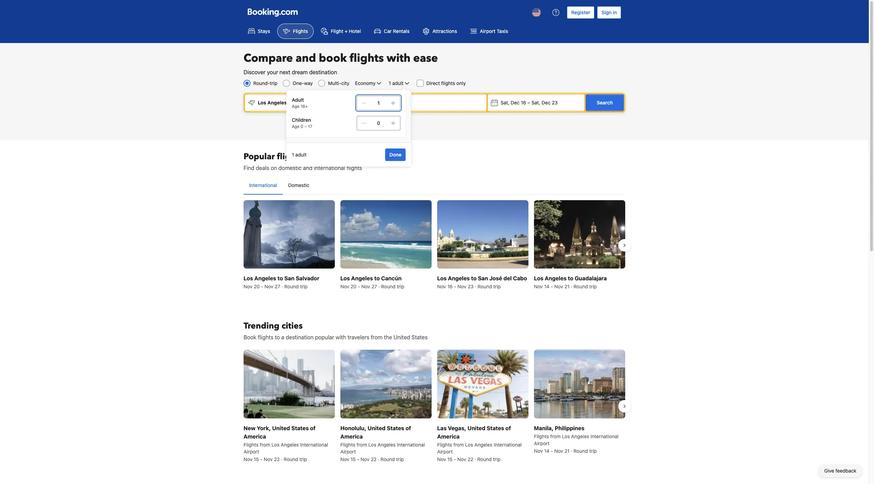 Task type: locate. For each thing, give the bounding box(es) containing it.
flights link
[[278, 24, 314, 39]]

0 vertical spatial 23
[[552, 100, 558, 106]]

los inside "los angeles to guadalajara nov 14 - nov 21 · round trip"
[[534, 275, 544, 282]]

states inside trending cities book flights to a destination popular with travelers from the united states
[[412, 335, 428, 341]]

age for children
[[292, 124, 300, 129]]

1 vertical spatial and
[[303, 165, 313, 171]]

and down near
[[303, 165, 313, 171]]

21
[[565, 284, 570, 290], [565, 448, 570, 454]]

0 horizontal spatial sat,
[[501, 100, 510, 106]]

1 of from the left
[[310, 425, 316, 431]]

age for adult
[[292, 104, 300, 109]]

2 age from the top
[[292, 124, 300, 129]]

2 sat, from the left
[[532, 100, 541, 106]]

0 vertical spatial 21
[[565, 284, 570, 290]]

0 horizontal spatial 22
[[274, 456, 280, 462]]

0 horizontal spatial 0
[[301, 124, 303, 129]]

3 22 from the left
[[468, 456, 474, 462]]

and inside the popular flights near you find deals on domestic and international flights
[[303, 165, 313, 171]]

round inside los angeles to san salvador nov 20 - nov 27 · round trip
[[285, 284, 299, 290]]

ease
[[414, 51, 438, 66]]

1 vertical spatial 1 adult
[[292, 152, 307, 158]]

–
[[528, 100, 531, 106], [305, 124, 307, 129]]

angeles inside los angeles popup button
[[268, 100, 287, 106]]

1 age from the top
[[292, 104, 300, 109]]

14
[[545, 284, 550, 290], [545, 448, 550, 454]]

0 horizontal spatial 27
[[275, 284, 281, 290]]

2 14 from the top
[[545, 448, 550, 454]]

22 inside new york, united states of america flights from los angeles international airport nov 15 - nov 22 · round trip
[[274, 456, 280, 462]]

new york, united states of america image
[[244, 350, 335, 419]]

1 horizontal spatial 1 adult
[[389, 80, 404, 86]]

15 inside las vegas, united states of america flights from los angeles international airport nov 15 - nov 22 · round trip
[[448, 456, 453, 462]]

compare and book flights with ease discover your next dream destination
[[244, 51, 438, 75]]

0 vertical spatial 16
[[521, 100, 527, 106]]

1 adult
[[389, 80, 404, 86], [292, 152, 307, 158]]

3 america from the left
[[438, 434, 460, 440]]

1 vertical spatial 23
[[468, 284, 474, 290]]

0 horizontal spatial with
[[336, 335, 346, 341]]

1 vertical spatial 16
[[448, 284, 453, 290]]

0 vertical spatial with
[[387, 51, 411, 66]]

of inside new york, united states of america flights from los angeles international airport nov 15 - nov 22 · round trip
[[310, 425, 316, 431]]

1 horizontal spatial 27
[[372, 284, 377, 290]]

to left guadalajara
[[568, 275, 574, 282]]

1 20 from the left
[[254, 284, 260, 290]]

1 vertical spatial 14
[[545, 448, 550, 454]]

1 region from the top
[[238, 198, 631, 293]]

international inside manila, philippines flights from los angeles international airport nov 14 - nov 21 · round trip
[[591, 434, 619, 439]]

15
[[254, 456, 259, 462], [351, 456, 356, 462], [448, 456, 453, 462]]

0 horizontal spatial dec
[[511, 100, 520, 106]]

las vegas, united states of america flights from los angeles international airport nov 15 - nov 22 · round trip
[[438, 425, 522, 462]]

with inside trending cities book flights to a destination popular with travelers from the united states
[[336, 335, 346, 341]]

destination inside the compare and book flights with ease discover your next dream destination
[[309, 69, 337, 75]]

united inside new york, united states of america flights from los angeles international airport nov 15 - nov 22 · round trip
[[272, 425, 290, 431]]

travelers
[[348, 335, 370, 341]]

1 adult up domestic
[[292, 152, 307, 158]]

1 america from the left
[[244, 434, 266, 440]]

manila,
[[534, 425, 554, 431]]

one-
[[293, 80, 304, 86]]

2 27 from the left
[[372, 284, 377, 290]]

16
[[521, 100, 527, 106], [448, 284, 453, 290]]

0 horizontal spatial 16
[[448, 284, 453, 290]]

cities
[[282, 321, 303, 332]]

america down honolulu,
[[341, 434, 363, 440]]

round inside los angeles to cancún nov 20 - nov 27 · round trip
[[381, 284, 396, 290]]

dec
[[511, 100, 520, 106], [542, 100, 551, 106]]

to left salvador
[[278, 275, 283, 282]]

san left josé
[[478, 275, 488, 282]]

1 vertical spatial –
[[305, 124, 307, 129]]

airport down las
[[438, 449, 453, 455]]

22
[[274, 456, 280, 462], [371, 456, 377, 462], [468, 456, 474, 462]]

27
[[275, 284, 281, 290], [372, 284, 377, 290]]

airport down honolulu,
[[341, 449, 356, 455]]

international
[[249, 182, 277, 188], [591, 434, 619, 439], [300, 442, 328, 448], [397, 442, 425, 448], [494, 442, 522, 448]]

of for new york, united states of america
[[310, 425, 316, 431]]

2 vertical spatial 1
[[292, 152, 294, 158]]

1 horizontal spatial with
[[387, 51, 411, 66]]

united right vegas, at the bottom right of the page
[[468, 425, 486, 431]]

los angeles to cancún image
[[341, 200, 432, 269]]

trip inside los angeles to cancún nov 20 - nov 27 · round trip
[[397, 284, 405, 290]]

23 inside dropdown button
[[552, 100, 558, 106]]

from inside honolulu, united states of america flights from los angeles international airport nov 15 - nov 22 · round trip
[[357, 442, 367, 448]]

deals
[[256, 165, 269, 171]]

- inside new york, united states of america flights from los angeles international airport nov 15 - nov 22 · round trip
[[260, 456, 263, 462]]

age down adult
[[292, 104, 300, 109]]

children age 0 – 17
[[292, 117, 313, 129]]

round inside manila, philippines flights from los angeles international airport nov 14 - nov 21 · round trip
[[574, 448, 588, 454]]

22 inside las vegas, united states of america flights from los angeles international airport nov 15 - nov 22 · round trip
[[468, 456, 474, 462]]

of for las vegas, united states of america
[[506, 425, 511, 431]]

1 horizontal spatial 16
[[521, 100, 527, 106]]

0 horizontal spatial 23
[[468, 284, 474, 290]]

1 vertical spatial destination
[[286, 335, 314, 341]]

america down las
[[438, 434, 460, 440]]

0 horizontal spatial 1
[[292, 152, 294, 158]]

to for del
[[471, 275, 477, 282]]

near
[[305, 151, 323, 163]]

flights up economy
[[350, 51, 384, 66]]

· inside honolulu, united states of america flights from los angeles international airport nov 15 - nov 22 · round trip
[[378, 456, 380, 462]]

to for 20
[[375, 275, 380, 282]]

los angeles button
[[245, 94, 359, 111]]

1 horizontal spatial 23
[[552, 100, 558, 106]]

adult
[[292, 97, 304, 103]]

with inside the compare and book flights with ease discover your next dream destination
[[387, 51, 411, 66]]

find
[[244, 165, 255, 171]]

united right honolulu,
[[368, 425, 386, 431]]

2 horizontal spatial of
[[506, 425, 511, 431]]

flights
[[350, 51, 384, 66], [442, 80, 455, 86], [277, 151, 303, 163], [347, 165, 362, 171], [258, 335, 274, 341]]

united inside honolulu, united states of america flights from los angeles international airport nov 15 - nov 22 · round trip
[[368, 425, 386, 431]]

from down honolulu,
[[357, 442, 367, 448]]

14 inside manila, philippines flights from los angeles international airport nov 14 - nov 21 · round trip
[[545, 448, 550, 454]]

1 san from the left
[[285, 275, 295, 282]]

flights
[[293, 28, 308, 34], [534, 434, 549, 439], [244, 442, 259, 448], [341, 442, 356, 448], [438, 442, 452, 448]]

1 15 from the left
[[254, 456, 259, 462]]

- inside las vegas, united states of america flights from los angeles international airport nov 15 - nov 22 · round trip
[[454, 456, 456, 462]]

children
[[292, 117, 311, 123]]

to left a
[[275, 335, 280, 341]]

feedback
[[836, 468, 857, 474]]

– inside sat, dec 16 – sat, dec 23 dropdown button
[[528, 100, 531, 106]]

+
[[345, 28, 348, 34]]

airport
[[480, 28, 496, 34], [534, 441, 550, 446], [244, 449, 259, 455], [341, 449, 356, 455], [438, 449, 453, 455]]

20 inside los angeles to san salvador nov 20 - nov 27 · round trip
[[254, 284, 260, 290]]

21 inside "los angeles to guadalajara nov 14 - nov 21 · round trip"
[[565, 284, 570, 290]]

trip inside las vegas, united states of america flights from los angeles international airport nov 15 - nov 22 · round trip
[[493, 456, 501, 462]]

from inside las vegas, united states of america flights from los angeles international airport nov 15 - nov 22 · round trip
[[454, 442, 464, 448]]

0 vertical spatial 1
[[389, 80, 391, 86]]

1 horizontal spatial 15
[[351, 456, 356, 462]]

· inside manila, philippines flights from los angeles international airport nov 14 - nov 21 · round trip
[[571, 448, 573, 454]]

san inside los angeles to san josé del cabo nov 16 - nov 23 · round trip
[[478, 275, 488, 282]]

los angeles to san josé del cabo nov 16 - nov 23 · round trip
[[438, 275, 527, 290]]

0
[[377, 120, 380, 126], [301, 124, 303, 129]]

2 horizontal spatial 15
[[448, 456, 453, 462]]

1
[[389, 80, 391, 86], [378, 100, 380, 106], [292, 152, 294, 158]]

from down vegas, at the bottom right of the page
[[454, 442, 464, 448]]

27 inside los angeles to san salvador nov 20 - nov 27 · round trip
[[275, 284, 281, 290]]

los angeles to guadalajara image
[[534, 200, 626, 269]]

to for 14
[[568, 275, 574, 282]]

only
[[457, 80, 466, 86]]

destination down cities
[[286, 335, 314, 341]]

search button
[[586, 94, 624, 111]]

1 vertical spatial age
[[292, 124, 300, 129]]

0 vertical spatial region
[[238, 198, 631, 293]]

1 vertical spatial 21
[[565, 448, 570, 454]]

sat,
[[501, 100, 510, 106], [532, 100, 541, 106]]

guadalajara
[[575, 275, 607, 282]]

2 america from the left
[[341, 434, 363, 440]]

from down the york,
[[260, 442, 270, 448]]

airport inside manila, philippines flights from los angeles international airport nov 14 - nov 21 · round trip
[[534, 441, 550, 446]]

los angeles to san salvador image
[[244, 200, 335, 269]]

to left josé
[[471, 275, 477, 282]]

san
[[285, 275, 295, 282], [478, 275, 488, 282]]

2 horizontal spatial 1
[[389, 80, 391, 86]]

to left cancún
[[375, 275, 380, 282]]

angeles inside honolulu, united states of america flights from los angeles international airport nov 15 - nov 22 · round trip
[[378, 442, 396, 448]]

0 vertical spatial 1 adult
[[389, 80, 404, 86]]

1 horizontal spatial 1
[[378, 100, 380, 106]]

from down manila,
[[551, 434, 561, 439]]

sign in link
[[598, 6, 622, 19]]

2 of from the left
[[406, 425, 411, 431]]

0 vertical spatial and
[[296, 51, 316, 66]]

1 22 from the left
[[274, 456, 280, 462]]

united right the york,
[[272, 425, 290, 431]]

register
[[572, 9, 591, 15]]

1 horizontal spatial dec
[[542, 100, 551, 106]]

josé
[[490, 275, 503, 282]]

– for 16
[[528, 100, 531, 106]]

1 dec from the left
[[511, 100, 520, 106]]

adult
[[393, 80, 404, 86], [296, 152, 307, 158]]

1 horizontal spatial america
[[341, 434, 363, 440]]

san left salvador
[[285, 275, 295, 282]]

direct flights only
[[427, 80, 466, 86]]

0 horizontal spatial 15
[[254, 456, 259, 462]]

2 horizontal spatial america
[[438, 434, 460, 440]]

angeles inside los angeles to san josé del cabo nov 16 - nov 23 · round trip
[[448, 275, 470, 282]]

flights inside honolulu, united states of america flights from los angeles international airport nov 15 - nov 22 · round trip
[[341, 442, 356, 448]]

america inside las vegas, united states of america flights from los angeles international airport nov 15 - nov 22 · round trip
[[438, 434, 460, 440]]

angeles inside las vegas, united states of america flights from los angeles international airport nov 15 - nov 22 · round trip
[[475, 442, 493, 448]]

15 down vegas, at the bottom right of the page
[[448, 456, 453, 462]]

2 20 from the left
[[351, 284, 357, 290]]

destination inside trending cities book flights to a destination popular with travelers from the united states
[[286, 335, 314, 341]]

international inside las vegas, united states of america flights from los angeles international airport nov 15 - nov 22 · round trip
[[494, 442, 522, 448]]

new york, united states of america flights from los angeles international airport nov 15 - nov 22 · round trip
[[244, 425, 328, 462]]

age
[[292, 104, 300, 109], [292, 124, 300, 129]]

0 vertical spatial adult
[[393, 80, 404, 86]]

round inside "los angeles to guadalajara nov 14 - nov 21 · round trip"
[[574, 284, 588, 290]]

and inside the compare and book flights with ease discover your next dream destination
[[296, 51, 316, 66]]

2 horizontal spatial 22
[[468, 456, 474, 462]]

america
[[244, 434, 266, 440], [341, 434, 363, 440], [438, 434, 460, 440]]

attractions
[[433, 28, 457, 34]]

0 vertical spatial 14
[[545, 284, 550, 290]]

tab list
[[244, 176, 626, 195]]

international inside honolulu, united states of america flights from los angeles international airport nov 15 - nov 22 · round trip
[[397, 442, 425, 448]]

15 down new at the bottom of page
[[254, 456, 259, 462]]

with up 1 adult dropdown button
[[387, 51, 411, 66]]

0 vertical spatial –
[[528, 100, 531, 106]]

your
[[267, 69, 278, 75]]

1 horizontal spatial san
[[478, 275, 488, 282]]

round inside new york, united states of america flights from los angeles international airport nov 15 - nov 22 · round trip
[[284, 456, 298, 462]]

region
[[238, 198, 631, 293], [238, 347, 631, 466]]

20
[[254, 284, 260, 290], [351, 284, 357, 290]]

to inside "los angeles to guadalajara nov 14 - nov 21 · round trip"
[[568, 275, 574, 282]]

flights inside trending cities book flights to a destination popular with travelers from the united states
[[258, 335, 274, 341]]

and up dream
[[296, 51, 316, 66]]

0 horizontal spatial –
[[305, 124, 307, 129]]

destination up multi- at top left
[[309, 69, 337, 75]]

1 21 from the top
[[565, 284, 570, 290]]

21 inside manila, philippines flights from los angeles international airport nov 14 - nov 21 · round trip
[[565, 448, 570, 454]]

los angeles to san salvador nov 20 - nov 27 · round trip
[[244, 275, 320, 290]]

1 horizontal spatial sat,
[[532, 100, 541, 106]]

with right popular
[[336, 335, 346, 341]]

new
[[244, 425, 256, 431]]

0 horizontal spatial of
[[310, 425, 316, 431]]

1 vertical spatial region
[[238, 347, 631, 466]]

america for new
[[244, 434, 266, 440]]

and
[[296, 51, 316, 66], [303, 165, 313, 171]]

2 21 from the top
[[565, 448, 570, 454]]

domestic
[[288, 182, 310, 188]]

airport left taxis
[[480, 28, 496, 34]]

from left the
[[371, 335, 383, 341]]

give feedback
[[825, 468, 857, 474]]

2 22 from the left
[[371, 456, 377, 462]]

from
[[371, 335, 383, 341], [551, 434, 561, 439], [260, 442, 270, 448], [357, 442, 367, 448], [454, 442, 464, 448]]

1 horizontal spatial –
[[528, 100, 531, 106]]

los angeles
[[258, 100, 287, 106]]

2 region from the top
[[238, 347, 631, 466]]

15 inside new york, united states of america flights from los angeles international airport nov 15 - nov 22 · round trip
[[254, 456, 259, 462]]

1 horizontal spatial adult
[[393, 80, 404, 86]]

0 horizontal spatial america
[[244, 434, 266, 440]]

adult up domestic
[[296, 152, 307, 158]]

round
[[285, 284, 299, 290], [381, 284, 396, 290], [478, 284, 492, 290], [574, 284, 588, 290], [574, 448, 588, 454], [284, 456, 298, 462], [381, 456, 395, 462], [478, 456, 492, 462]]

united inside las vegas, united states of america flights from los angeles international airport nov 15 - nov 22 · round trip
[[468, 425, 486, 431]]

to inside los angeles to san josé del cabo nov 16 - nov 23 · round trip
[[471, 275, 477, 282]]

airport down manila,
[[534, 441, 550, 446]]

- inside manila, philippines flights from los angeles international airport nov 14 - nov 21 · round trip
[[551, 448, 553, 454]]

los inside los angeles to san salvador nov 20 - nov 27 · round trip
[[244, 275, 253, 282]]

age down children
[[292, 124, 300, 129]]

trip inside los angeles to san josé del cabo nov 16 - nov 23 · round trip
[[494, 284, 501, 290]]

to inside los angeles to cancún nov 20 - nov 27 · round trip
[[375, 275, 380, 282]]

flights down trending
[[258, 335, 274, 341]]

3 15 from the left
[[448, 456, 453, 462]]

age inside children age 0 – 17
[[292, 124, 300, 129]]

united right the
[[394, 335, 410, 341]]

· inside "los angeles to guadalajara nov 14 - nov 21 · round trip"
[[571, 284, 573, 290]]

1 horizontal spatial 20
[[351, 284, 357, 290]]

1 adult right economy
[[389, 80, 404, 86]]

0 vertical spatial destination
[[309, 69, 337, 75]]

stays
[[258, 28, 270, 34]]

flight + hotel link
[[315, 24, 367, 39]]

honolulu,
[[341, 425, 367, 431]]

·
[[282, 284, 283, 290], [379, 284, 380, 290], [475, 284, 477, 290], [571, 284, 573, 290], [571, 448, 573, 454], [281, 456, 283, 462], [378, 456, 380, 462], [475, 456, 476, 462]]

0 inside children age 0 – 17
[[301, 124, 303, 129]]

destination
[[309, 69, 337, 75], [286, 335, 314, 341]]

trip inside honolulu, united states of america flights from los angeles international airport nov 15 - nov 22 · round trip
[[397, 456, 404, 462]]

· inside los angeles to san josé del cabo nov 16 - nov 23 · round trip
[[475, 284, 477, 290]]

1 14 from the top
[[545, 284, 550, 290]]

1 vertical spatial adult
[[296, 152, 307, 158]]

- inside los angeles to san salvador nov 20 - nov 27 · round trip
[[261, 284, 263, 290]]

1 27 from the left
[[275, 284, 281, 290]]

2 15 from the left
[[351, 456, 356, 462]]

of
[[310, 425, 316, 431], [406, 425, 411, 431], [506, 425, 511, 431]]

airport down new at the bottom of page
[[244, 449, 259, 455]]

booking.com logo image
[[248, 8, 298, 16], [248, 8, 298, 16]]

0 horizontal spatial san
[[285, 275, 295, 282]]

to inside los angeles to san salvador nov 20 - nov 27 · round trip
[[278, 275, 283, 282]]

0 vertical spatial age
[[292, 104, 300, 109]]

15 inside honolulu, united states of america flights from los angeles international airport nov 15 - nov 22 · round trip
[[351, 456, 356, 462]]

adult right economy
[[393, 80, 404, 86]]

27 inside los angeles to cancún nov 20 - nov 27 · round trip
[[372, 284, 377, 290]]

2 san from the left
[[478, 275, 488, 282]]

1 horizontal spatial 22
[[371, 456, 377, 462]]

car
[[384, 28, 392, 34]]

nov
[[244, 284, 253, 290], [265, 284, 274, 290], [341, 284, 350, 290], [362, 284, 370, 290], [438, 284, 446, 290], [458, 284, 467, 290], [534, 284, 543, 290], [555, 284, 564, 290], [534, 448, 543, 454], [555, 448, 564, 454], [244, 456, 253, 462], [264, 456, 273, 462], [341, 456, 350, 462], [361, 456, 370, 462], [438, 456, 446, 462], [458, 456, 467, 462]]

15 down honolulu,
[[351, 456, 356, 462]]

los inside las vegas, united states of america flights from los angeles international airport nov 15 - nov 22 · round trip
[[466, 442, 473, 448]]

0 horizontal spatial adult
[[296, 152, 307, 158]]

1 horizontal spatial of
[[406, 425, 411, 431]]

1 vertical spatial with
[[336, 335, 346, 341]]

1 vertical spatial 1
[[378, 100, 380, 106]]

trip inside new york, united states of america flights from los angeles international airport nov 15 - nov 22 · round trip
[[300, 456, 307, 462]]

manila, philippines image
[[534, 350, 626, 419]]

round-
[[254, 80, 270, 86]]

18+
[[301, 104, 308, 109]]

3 of from the left
[[506, 425, 511, 431]]

-
[[261, 284, 263, 290], [358, 284, 360, 290], [454, 284, 457, 290], [551, 284, 553, 290], [551, 448, 553, 454], [260, 456, 263, 462], [357, 456, 360, 462], [454, 456, 456, 462]]

0 horizontal spatial 20
[[254, 284, 260, 290]]

america down new at the bottom of page
[[244, 434, 266, 440]]

los
[[258, 100, 266, 106], [244, 275, 253, 282], [341, 275, 350, 282], [438, 275, 447, 282], [534, 275, 544, 282], [562, 434, 570, 439], [272, 442, 280, 448], [369, 442, 377, 448], [466, 442, 473, 448]]



Task type: describe. For each thing, give the bounding box(es) containing it.
· inside los angeles to san salvador nov 20 - nov 27 · round trip
[[282, 284, 283, 290]]

honolulu, united states of america image
[[341, 350, 432, 419]]

give
[[825, 468, 835, 474]]

car rentals
[[384, 28, 410, 34]]

1 sat, from the left
[[501, 100, 510, 106]]

flights up domestic
[[277, 151, 303, 163]]

sat, dec 16 – sat, dec 23 button
[[488, 94, 585, 111]]

angeles inside los angeles to san salvador nov 20 - nov 27 · round trip
[[255, 275, 276, 282]]

states inside las vegas, united states of america flights from los angeles international airport nov 15 - nov 22 · round trip
[[487, 425, 505, 431]]

states inside new york, united states of america flights from los angeles international airport nov 15 - nov 22 · round trip
[[292, 425, 309, 431]]

in
[[613, 9, 617, 15]]

hotel
[[349, 28, 361, 34]]

region containing new york, united states of america
[[238, 347, 631, 466]]

flights inside new york, united states of america flights from los angeles international airport nov 15 - nov 22 · round trip
[[244, 442, 259, 448]]

trip inside los angeles to san salvador nov 20 - nov 27 · round trip
[[300, 284, 308, 290]]

search
[[597, 100, 613, 106]]

airport inside honolulu, united states of america flights from los angeles international airport nov 15 - nov 22 · round trip
[[341, 449, 356, 455]]

angeles inside manila, philippines flights from los angeles international airport nov 14 - nov 21 · round trip
[[572, 434, 590, 439]]

done button
[[386, 149, 406, 161]]

salvador
[[296, 275, 320, 282]]

multi-city
[[328, 80, 350, 86]]

22 for new york, united states of america
[[274, 456, 280, 462]]

international inside new york, united states of america flights from los angeles international airport nov 15 - nov 22 · round trip
[[300, 442, 328, 448]]

angeles inside new york, united states of america flights from los angeles international airport nov 15 - nov 22 · round trip
[[281, 442, 299, 448]]

sign
[[602, 9, 612, 15]]

16 inside dropdown button
[[521, 100, 527, 106]]

· inside new york, united states of america flights from los angeles international airport nov 15 - nov 22 · round trip
[[281, 456, 283, 462]]

2 dec from the left
[[542, 100, 551, 106]]

attractions link
[[417, 24, 463, 39]]

17
[[308, 124, 313, 129]]

22 inside honolulu, united states of america flights from los angeles international airport nov 15 - nov 22 · round trip
[[371, 456, 377, 462]]

round-trip
[[254, 80, 278, 86]]

flights right international
[[347, 165, 362, 171]]

20 inside los angeles to cancún nov 20 - nov 27 · round trip
[[351, 284, 357, 290]]

1 adult inside dropdown button
[[389, 80, 404, 86]]

to inside trending cities book flights to a destination popular with travelers from the united states
[[275, 335, 280, 341]]

los inside manila, philippines flights from los angeles international airport nov 14 - nov 21 · round trip
[[562, 434, 570, 439]]

trip inside "los angeles to guadalajara nov 14 - nov 21 · round trip"
[[590, 284, 597, 290]]

sign in
[[602, 9, 617, 15]]

one-way
[[293, 80, 313, 86]]

los angeles to cancún nov 20 - nov 27 · round trip
[[341, 275, 405, 290]]

sat, dec 16 – sat, dec 23
[[501, 100, 558, 106]]

popular flights near you find deals on domestic and international flights
[[244, 151, 362, 171]]

done
[[390, 152, 402, 158]]

manila, philippines flights from los angeles international airport nov 14 - nov 21 · round trip
[[534, 425, 619, 454]]

· inside las vegas, united states of america flights from los angeles international airport nov 15 - nov 22 · round trip
[[475, 456, 476, 462]]

trending
[[244, 321, 280, 332]]

adult inside 1 adult dropdown button
[[393, 80, 404, 86]]

give feedback button
[[819, 465, 863, 477]]

cabo
[[513, 275, 527, 282]]

1 horizontal spatial 0
[[377, 120, 380, 126]]

car rentals link
[[368, 24, 416, 39]]

- inside los angeles to san josé del cabo nov 16 - nov 23 · round trip
[[454, 284, 457, 290]]

compare
[[244, 51, 293, 66]]

flight + hotel
[[331, 28, 361, 34]]

cancún
[[381, 275, 402, 282]]

flights left only
[[442, 80, 455, 86]]

san for salvador
[[285, 275, 295, 282]]

from inside manila, philippines flights from los angeles international airport nov 14 - nov 21 · round trip
[[551, 434, 561, 439]]

international button
[[244, 176, 283, 194]]

international
[[314, 165, 345, 171]]

los angeles to san josé del cabo image
[[438, 200, 529, 269]]

trending cities book flights to a destination popular with travelers from the united states
[[244, 321, 428, 341]]

flights inside the compare and book flights with ease discover your next dream destination
[[350, 51, 384, 66]]

domestic button
[[283, 176, 315, 194]]

round inside los angeles to san josé del cabo nov 16 - nov 23 · round trip
[[478, 284, 492, 290]]

15 for new york, united states of america
[[254, 456, 259, 462]]

airport inside las vegas, united states of america flights from los angeles international airport nov 15 - nov 22 · round trip
[[438, 449, 453, 455]]

15 for las vegas, united states of america
[[448, 456, 453, 462]]

flights inside manila, philippines flights from los angeles international airport nov 14 - nov 21 · round trip
[[534, 434, 549, 439]]

del
[[504, 275, 512, 282]]

trip inside manila, philippines flights from los angeles international airport nov 14 - nov 21 · round trip
[[590, 448, 597, 454]]

york,
[[257, 425, 271, 431]]

airport taxis link
[[465, 24, 514, 39]]

– for 0
[[305, 124, 307, 129]]

dream
[[292, 69, 308, 75]]

1 inside dropdown button
[[389, 80, 391, 86]]

· inside los angeles to cancún nov 20 - nov 27 · round trip
[[379, 284, 380, 290]]

los inside new york, united states of america flights from los angeles international airport nov 15 - nov 22 · round trip
[[272, 442, 280, 448]]

22 for las vegas, united states of america
[[468, 456, 474, 462]]

on
[[271, 165, 277, 171]]

you
[[325, 151, 340, 163]]

round inside las vegas, united states of america flights from los angeles international airport nov 15 - nov 22 · round trip
[[478, 456, 492, 462]]

direct
[[427, 80, 440, 86]]

stays link
[[242, 24, 276, 39]]

popular
[[315, 335, 334, 341]]

los inside popup button
[[258, 100, 266, 106]]

- inside honolulu, united states of america flights from los angeles international airport nov 15 - nov 22 · round trip
[[357, 456, 360, 462]]

14 inside "los angeles to guadalajara nov 14 - nov 21 · round trip"
[[545, 284, 550, 290]]

multi-
[[328, 80, 342, 86]]

register link
[[568, 6, 595, 19]]

america for las
[[438, 434, 460, 440]]

honolulu, united states of america flights from los angeles international airport nov 15 - nov 22 · round trip
[[341, 425, 425, 462]]

los inside honolulu, united states of america flights from los angeles international airport nov 15 - nov 22 · round trip
[[369, 442, 377, 448]]

tab list containing international
[[244, 176, 626, 195]]

of inside honolulu, united states of america flights from los angeles international airport nov 15 - nov 22 · round trip
[[406, 425, 411, 431]]

1 adult button
[[388, 79, 411, 88]]

rentals
[[393, 28, 410, 34]]

taxis
[[497, 28, 508, 34]]

airport inside new york, united states of america flights from los angeles international airport nov 15 - nov 22 · round trip
[[244, 449, 259, 455]]

los inside los angeles to cancún nov 20 - nov 27 · round trip
[[341, 275, 350, 282]]

book
[[244, 335, 257, 341]]

angeles inside "los angeles to guadalajara nov 14 - nov 21 · round trip"
[[545, 275, 567, 282]]

a
[[282, 335, 285, 341]]

region containing los angeles to san salvador
[[238, 198, 631, 293]]

los inside los angeles to san josé del cabo nov 16 - nov 23 · round trip
[[438, 275, 447, 282]]

discover
[[244, 69, 266, 75]]

airport taxis
[[480, 28, 508, 34]]

city
[[342, 80, 350, 86]]

america inside honolulu, united states of america flights from los angeles international airport nov 15 - nov 22 · round trip
[[341, 434, 363, 440]]

las
[[438, 425, 447, 431]]

from inside trending cities book flights to a destination popular with travelers from the united states
[[371, 335, 383, 341]]

to for nov
[[278, 275, 283, 282]]

angeles inside los angeles to cancún nov 20 - nov 27 · round trip
[[351, 275, 373, 282]]

0 horizontal spatial 1 adult
[[292, 152, 307, 158]]

los angeles to guadalajara nov 14 - nov 21 · round trip
[[534, 275, 607, 290]]

united inside trending cities book flights to a destination popular with travelers from the united states
[[394, 335, 410, 341]]

from inside new york, united states of america flights from los angeles international airport nov 15 - nov 22 · round trip
[[260, 442, 270, 448]]

vegas,
[[448, 425, 467, 431]]

philippines
[[555, 425, 585, 431]]

book
[[319, 51, 347, 66]]

way
[[304, 80, 313, 86]]

states inside honolulu, united states of america flights from los angeles international airport nov 15 - nov 22 · round trip
[[387, 425, 405, 431]]

23 inside los angeles to san josé del cabo nov 16 - nov 23 · round trip
[[468, 284, 474, 290]]

domestic
[[279, 165, 302, 171]]

- inside los angeles to cancún nov 20 - nov 27 · round trip
[[358, 284, 360, 290]]

international inside button
[[249, 182, 277, 188]]

las vegas, united states of america image
[[438, 350, 529, 419]]

adult age 18+
[[292, 97, 308, 109]]

16 inside los angeles to san josé del cabo nov 16 - nov 23 · round trip
[[448, 284, 453, 290]]

flight
[[331, 28, 344, 34]]

round inside honolulu, united states of america flights from los angeles international airport nov 15 - nov 22 · round trip
[[381, 456, 395, 462]]

san for josé
[[478, 275, 488, 282]]

next
[[280, 69, 291, 75]]

the
[[384, 335, 392, 341]]

- inside "los angeles to guadalajara nov 14 - nov 21 · round trip"
[[551, 284, 553, 290]]

economy
[[355, 80, 376, 86]]



Task type: vqa. For each thing, say whether or not it's contained in the screenshot.
Manila, Philippines image
yes



